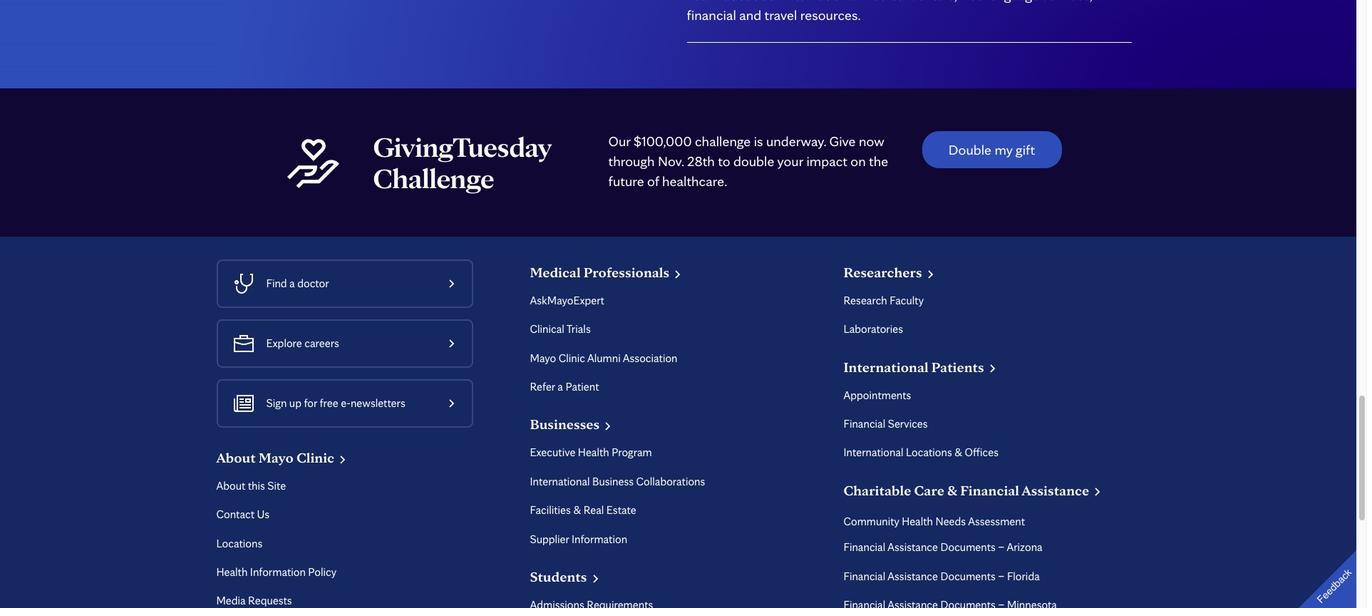 Task type: describe. For each thing, give the bounding box(es) containing it.
financial for financial assistance documents – florida
[[844, 569, 886, 583]]

about
[[723, 0, 758, 3]]

none text field containing international
[[844, 355, 999, 375]]

researchers link
[[844, 261, 936, 282]]

feedback button
[[1287, 538, 1367, 608]]

financial services
[[844, 417, 928, 431]]

Businesses text field
[[530, 413, 614, 433]]

financial services link
[[844, 417, 928, 432]]

double
[[949, 141, 992, 158]]

about mayo clinic link
[[216, 446, 349, 468]]

& inside text field
[[573, 503, 581, 517]]

offices
[[965, 446, 999, 459]]

give
[[829, 133, 856, 150]]

florida
[[1007, 569, 1040, 583]]

clinic inside text field
[[296, 449, 334, 466]]

Researchers text field
[[844, 261, 936, 281]]

researchers
[[844, 264, 922, 281]]

international locations & offices link
[[844, 446, 999, 460]]

challenge
[[373, 161, 494, 195]]

executive health program link
[[530, 446, 652, 460]]

learn
[[687, 0, 720, 3]]

careers
[[305, 336, 339, 350]]

resources.
[[800, 6, 861, 23]]

double my gift link
[[922, 131, 1062, 168]]

Explore careers text field
[[266, 335, 339, 352]]

travel
[[765, 6, 797, 23]]

facilities & real estate link
[[530, 503, 636, 518]]

Mayo Clinic Alumni Association text field
[[530, 351, 678, 366]]

assessment
[[968, 515, 1025, 528]]

community health needs assessment
[[844, 515, 1025, 528]]

double my gift
[[949, 141, 1035, 158]]

professionals
[[584, 264, 670, 281]]

About Mayo Clinic text field
[[216, 446, 349, 466]]

Locations text field
[[216, 537, 263, 551]]

Community Health Needs Assessment text field
[[844, 515, 1025, 529]]

facilities & real estate
[[530, 503, 636, 517]]

community health needs assessment link
[[844, 515, 1025, 529]]

contact us
[[216, 508, 269, 521]]

Sign up for free e-newsletters text field
[[266, 395, 405, 412]]

mayo inside text field
[[259, 449, 294, 466]]

contact
[[216, 508, 255, 521]]

supplier information link
[[530, 532, 627, 547]]

future
[[608, 172, 644, 190]]

health information policy link
[[216, 565, 337, 580]]

financial
[[687, 6, 736, 23]]

research faculty link
[[844, 294, 924, 308]]

AskMayoExpert text field
[[530, 294, 604, 308]]

givingtuesday challenge
[[373, 130, 551, 195]]

research faculty
[[844, 294, 924, 307]]

association
[[623, 351, 678, 365]]

Laboratories text field
[[844, 322, 903, 337]]

collaborations
[[636, 475, 705, 488]]

policy
[[308, 565, 337, 579]]

up
[[289, 396, 301, 410]]

students link
[[530, 565, 601, 587]]

healthcare.
[[662, 172, 727, 190]]

trials
[[567, 322, 591, 336]]

0 vertical spatial assistance
[[1022, 482, 1089, 499]]

contact us link
[[216, 508, 269, 522]]

care
[[914, 482, 944, 499]]

my
[[995, 141, 1013, 158]]

business
[[592, 475, 634, 488]]

sign
[[266, 396, 287, 410]]

centers,
[[911, 0, 957, 3]]

explore
[[266, 336, 302, 350]]

charitable care & financial
[[844, 482, 1019, 499]]

Executive Health Program text field
[[530, 446, 652, 460]]

Clinical Trials text field
[[530, 322, 591, 337]]

international business collaborations
[[530, 475, 705, 488]]

Health Information Policy text field
[[216, 565, 337, 580]]

a for refer
[[558, 380, 563, 394]]

a for find
[[289, 277, 295, 290]]

Facilities & Real Estate text field
[[530, 503, 636, 518]]

documents for florida
[[941, 569, 996, 583]]

international for international
[[844, 358, 929, 375]]

gift
[[1016, 141, 1035, 158]]

sign up for free e-newsletters link
[[216, 379, 513, 428]]

faculty
[[890, 294, 924, 307]]

is
[[754, 133, 763, 150]]

financial assistance documents – florida
[[844, 569, 1040, 583]]

learn about our international medical centers, free language services, financial and travel resources.
[[687, 0, 1093, 23]]

businesses
[[530, 416, 600, 433]]

health for executive
[[578, 446, 609, 459]]

international for international business collaborations
[[530, 475, 590, 488]]

our $100,000 challenge is underway. give now through nov. 28th to double your impact on the future of healthcare.
[[608, 133, 888, 190]]

community
[[844, 515, 899, 528]]

services,
[[1042, 0, 1093, 3]]

find a doctor link
[[216, 259, 513, 308]]

askmayoexpert
[[530, 294, 604, 307]]

refer a patient
[[530, 380, 599, 394]]

Financial Assistance Documents – Florida text field
[[844, 569, 1040, 584]]

financial assistance documents – arizona link
[[844, 541, 1043, 555]]

$100,000
[[634, 133, 692, 150]]

supplier
[[530, 532, 569, 546]]

learn about our international medical centers, free language services, financial and travel resources. link
[[687, 0, 1132, 42]]

appointments
[[844, 388, 911, 402]]

Refer a Patient text field
[[530, 380, 599, 395]]

double
[[733, 152, 774, 170]]

patients
[[932, 358, 984, 375]]

information for about mayo clinic
[[250, 565, 306, 579]]

0 horizontal spatial health
[[216, 565, 248, 579]]

assistance for financial assistance documents – florida
[[888, 569, 938, 583]]

International Locations & Offices text field
[[844, 446, 999, 460]]

businesses link
[[530, 413, 614, 434]]

international for international locations & offices
[[844, 446, 904, 459]]

mayo clinic alumni association link
[[530, 351, 678, 366]]

mayo inside text box
[[530, 351, 556, 365]]

Contact Us text field
[[216, 508, 269, 522]]



Task type: vqa. For each thing, say whether or not it's contained in the screenshot.
Log
no



Task type: locate. For each thing, give the bounding box(es) containing it.
financial for financial services
[[844, 417, 886, 431]]

assistance inside text box
[[888, 541, 938, 554]]

2 vertical spatial health
[[216, 565, 248, 579]]

students
[[530, 568, 590, 585]]

International Business Collaborations text field
[[530, 475, 705, 489]]

a right find
[[289, 277, 295, 290]]

0 horizontal spatial information
[[250, 565, 306, 579]]

Research Faculty text field
[[844, 294, 924, 308]]

clinical
[[530, 322, 564, 336]]

information down real
[[572, 532, 627, 546]]

documents down needs
[[941, 541, 996, 554]]

None text field
[[844, 355, 999, 375]]

clinic down for at the left bottom
[[296, 449, 334, 466]]

& right care
[[947, 482, 957, 499]]

clinic
[[559, 351, 585, 365], [296, 449, 334, 466]]

0 horizontal spatial mayo
[[259, 449, 294, 466]]

medical
[[861, 0, 908, 3]]

clinical trials
[[530, 322, 591, 336]]

about mayo clinic
[[216, 449, 334, 466]]

1 vertical spatial documents
[[941, 569, 996, 583]]

locations inside text box
[[906, 446, 952, 459]]

health inside "link"
[[902, 515, 933, 528]]

& left offices
[[955, 446, 962, 459]]

0 vertical spatial clinic
[[559, 351, 585, 365]]

clinic inside text box
[[559, 351, 585, 365]]

for
[[304, 396, 317, 410]]

free inside text box
[[320, 396, 338, 410]]

– inside financial assistance documents – arizona text box
[[998, 541, 1005, 554]]

Media Requests text field
[[216, 594, 292, 608]]

about inside text box
[[216, 479, 245, 493]]

0 horizontal spatial clinic
[[296, 449, 334, 466]]

1 vertical spatial about
[[216, 479, 245, 493]]

0 vertical spatial –
[[998, 541, 1005, 554]]

1 vertical spatial a
[[558, 380, 563, 394]]

site
[[268, 479, 286, 493]]

locations link
[[216, 537, 263, 551]]

&
[[955, 446, 962, 459], [947, 482, 957, 499], [573, 503, 581, 517]]

documents inside financial assistance documents – arizona text box
[[941, 541, 996, 554]]

information inside the health information policy text field
[[250, 565, 306, 579]]

– inside financial assistance documents – florida 'text box'
[[998, 569, 1005, 583]]

about for about mayo clinic
[[216, 449, 256, 466]]

international inside international locations & offices text box
[[844, 446, 904, 459]]

charitable
[[844, 482, 911, 499]]

through
[[608, 152, 655, 170]]

1 about from the top
[[216, 449, 256, 466]]

Find a doctor text field
[[266, 275, 329, 292]]

assistance up arizona
[[1022, 482, 1089, 499]]

find
[[266, 277, 287, 290]]

to
[[718, 152, 730, 170]]

language
[[987, 0, 1039, 3]]

challenge
[[695, 133, 751, 150]]

Appointments text field
[[844, 388, 911, 403]]

0 horizontal spatial a
[[289, 277, 295, 290]]

& inside text box
[[955, 446, 962, 459]]

international down financial services "link" on the bottom
[[844, 446, 904, 459]]

nov.
[[658, 152, 684, 170]]

– for florida
[[998, 569, 1005, 583]]

assistance inside 'text box'
[[888, 569, 938, 583]]

0 vertical spatial a
[[289, 277, 295, 290]]

documents inside financial assistance documents – florida 'text box'
[[941, 569, 996, 583]]

0 vertical spatial &
[[955, 446, 962, 459]]

doctor
[[297, 277, 329, 290]]

assistance for financial assistance documents – arizona
[[888, 541, 938, 554]]

1 horizontal spatial clinic
[[559, 351, 585, 365]]

Students text field
[[530, 565, 601, 585]]

information for businesses
[[572, 532, 627, 546]]

2 – from the top
[[998, 569, 1005, 583]]

assistance down community health needs assessment "link"
[[888, 541, 938, 554]]

locations
[[906, 446, 952, 459], [216, 537, 263, 550]]

mayo up refer
[[530, 351, 556, 365]]

locations down contact us text box
[[216, 537, 263, 550]]

about up about this site
[[216, 449, 256, 466]]

– left florida
[[998, 569, 1005, 583]]

0 vertical spatial information
[[572, 532, 627, 546]]

information up requests
[[250, 565, 306, 579]]

and
[[739, 6, 761, 23]]

international
[[784, 0, 858, 3]]

1 horizontal spatial mayo
[[530, 351, 556, 365]]

documents
[[941, 541, 996, 554], [941, 569, 996, 583]]

askmayoexpert link
[[530, 294, 604, 308]]

free inside "learn about our international medical centers, free language services, financial and travel resources."
[[960, 0, 984, 3]]

& for care
[[947, 482, 957, 499]]

– left arizona
[[998, 541, 1005, 554]]

media requests link
[[216, 594, 292, 608]]

about for about this site
[[216, 479, 245, 493]]

our
[[761, 0, 780, 3]]

2 vertical spatial international
[[530, 475, 590, 488]]

1 horizontal spatial a
[[558, 380, 563, 394]]

laboratories link
[[844, 322, 903, 337]]

1 vertical spatial health
[[902, 515, 933, 528]]

our
[[608, 133, 631, 150]]

assistance down financial assistance documents – arizona link
[[888, 569, 938, 583]]

program
[[612, 446, 652, 459]]

alumni
[[587, 351, 621, 365]]

a inside "text box"
[[289, 277, 295, 290]]

1 vertical spatial &
[[947, 482, 957, 499]]

newsletters
[[351, 396, 405, 410]]

us
[[257, 508, 269, 521]]

1 vertical spatial international
[[844, 446, 904, 459]]

0 vertical spatial free
[[960, 0, 984, 3]]

0 vertical spatial health
[[578, 446, 609, 459]]

a inside 'text field'
[[558, 380, 563, 394]]

financial inside text field
[[844, 417, 886, 431]]

free
[[960, 0, 984, 3], [320, 396, 338, 410]]

refer a patient link
[[530, 380, 599, 395]]

facilities
[[530, 503, 571, 517]]

mayo
[[530, 351, 556, 365], [259, 449, 294, 466]]

free right centers,
[[960, 0, 984, 3]]

about left this
[[216, 479, 245, 493]]

locations down the services
[[906, 446, 952, 459]]

real
[[584, 503, 604, 517]]

international down executive
[[530, 475, 590, 488]]

feedback
[[1315, 566, 1354, 606]]

0 horizontal spatial free
[[320, 396, 338, 410]]

clinic down trials
[[559, 351, 585, 365]]

2 vertical spatial assistance
[[888, 569, 938, 583]]

1 vertical spatial assistance
[[888, 541, 938, 554]]

about this site link
[[216, 479, 286, 494]]

executive health program
[[530, 446, 652, 459]]

information inside supplier information text field
[[572, 532, 627, 546]]

international up appointments
[[844, 358, 929, 375]]

0 vertical spatial mayo
[[530, 351, 556, 365]]

a right refer
[[558, 380, 563, 394]]

0 vertical spatial locations
[[906, 446, 952, 459]]

2 documents from the top
[[941, 569, 996, 583]]

mayo up site
[[259, 449, 294, 466]]

28th
[[687, 152, 715, 170]]

of
[[647, 172, 659, 190]]

1 horizontal spatial free
[[960, 0, 984, 3]]

1 vertical spatial mayo
[[259, 449, 294, 466]]

secondary element
[[0, 237, 1357, 608]]

1 horizontal spatial information
[[572, 532, 627, 546]]

1 vertical spatial clinic
[[296, 449, 334, 466]]

a
[[289, 277, 295, 290], [558, 380, 563, 394]]

2 about from the top
[[216, 479, 245, 493]]

explore careers link
[[216, 319, 513, 368]]

international locations & offices
[[844, 446, 999, 459]]

health inside "text box"
[[578, 446, 609, 459]]

laboratories
[[844, 322, 903, 336]]

requests
[[248, 594, 292, 608]]

1 horizontal spatial health
[[578, 446, 609, 459]]

0 vertical spatial documents
[[941, 541, 996, 554]]

about inside text field
[[216, 449, 256, 466]]

1 horizontal spatial locations
[[906, 446, 952, 459]]

assistance
[[1022, 482, 1089, 499], [888, 541, 938, 554], [888, 569, 938, 583]]

1 vertical spatial information
[[250, 565, 306, 579]]

financial inside 'text box'
[[844, 569, 886, 583]]

– for arizona
[[998, 541, 1005, 554]]

international
[[844, 358, 929, 375], [844, 446, 904, 459], [530, 475, 590, 488]]

0 horizontal spatial locations
[[216, 537, 263, 550]]

appointments link
[[844, 388, 911, 403]]

2 horizontal spatial health
[[902, 515, 933, 528]]

Financial Services text field
[[844, 417, 928, 432]]

1 vertical spatial locations
[[216, 537, 263, 550]]

2 vertical spatial &
[[573, 503, 581, 517]]

underway.
[[766, 133, 826, 150]]

1 – from the top
[[998, 541, 1005, 554]]

supplier information
[[530, 532, 627, 546]]

the
[[869, 152, 888, 170]]

financial inside text box
[[844, 541, 886, 554]]

None text field
[[530, 261, 684, 281], [844, 479, 1104, 499], [530, 598, 653, 608], [844, 598, 1057, 608], [530, 261, 684, 281], [844, 479, 1104, 499], [530, 598, 653, 608], [844, 598, 1057, 608]]

1 vertical spatial free
[[320, 396, 338, 410]]

research
[[844, 294, 887, 307]]

clinical trials link
[[530, 322, 591, 337]]

0 vertical spatial international
[[844, 358, 929, 375]]

find a doctor
[[266, 277, 329, 290]]

financial
[[844, 417, 886, 431], [960, 482, 1019, 499], [844, 541, 886, 554], [844, 569, 886, 583]]

documents for arizona
[[941, 541, 996, 554]]

international inside international business collaborations text field
[[530, 475, 590, 488]]

About this Site text field
[[216, 479, 286, 494]]

this
[[248, 479, 265, 493]]

medical
[[530, 264, 581, 281]]

health for community
[[902, 515, 933, 528]]

1 documents from the top
[[941, 541, 996, 554]]

financial assistance documents – florida link
[[844, 569, 1040, 584]]

now
[[859, 133, 884, 150]]

& left real
[[573, 503, 581, 517]]

financial for financial assistance documents – arizona
[[844, 541, 886, 554]]

media
[[216, 594, 246, 608]]

financial assistance documents – arizona
[[844, 541, 1043, 554]]

documents down financial assistance documents – arizona link
[[941, 569, 996, 583]]

free left the e-
[[320, 396, 338, 410]]

health up the business
[[578, 446, 609, 459]]

health information policy
[[216, 565, 337, 579]]

explore careers
[[266, 336, 339, 350]]

health down care
[[902, 515, 933, 528]]

media requests
[[216, 594, 292, 608]]

& for locations
[[955, 446, 962, 459]]

executive
[[530, 446, 576, 459]]

Supplier Information text field
[[530, 532, 627, 547]]

1 vertical spatial –
[[998, 569, 1005, 583]]

0 vertical spatial about
[[216, 449, 256, 466]]

Financial Assistance Documents – Arizona text field
[[844, 541, 1043, 555]]

Double my gift text field
[[949, 140, 1035, 160]]

health up the media
[[216, 565, 248, 579]]

impact
[[807, 152, 848, 170]]



